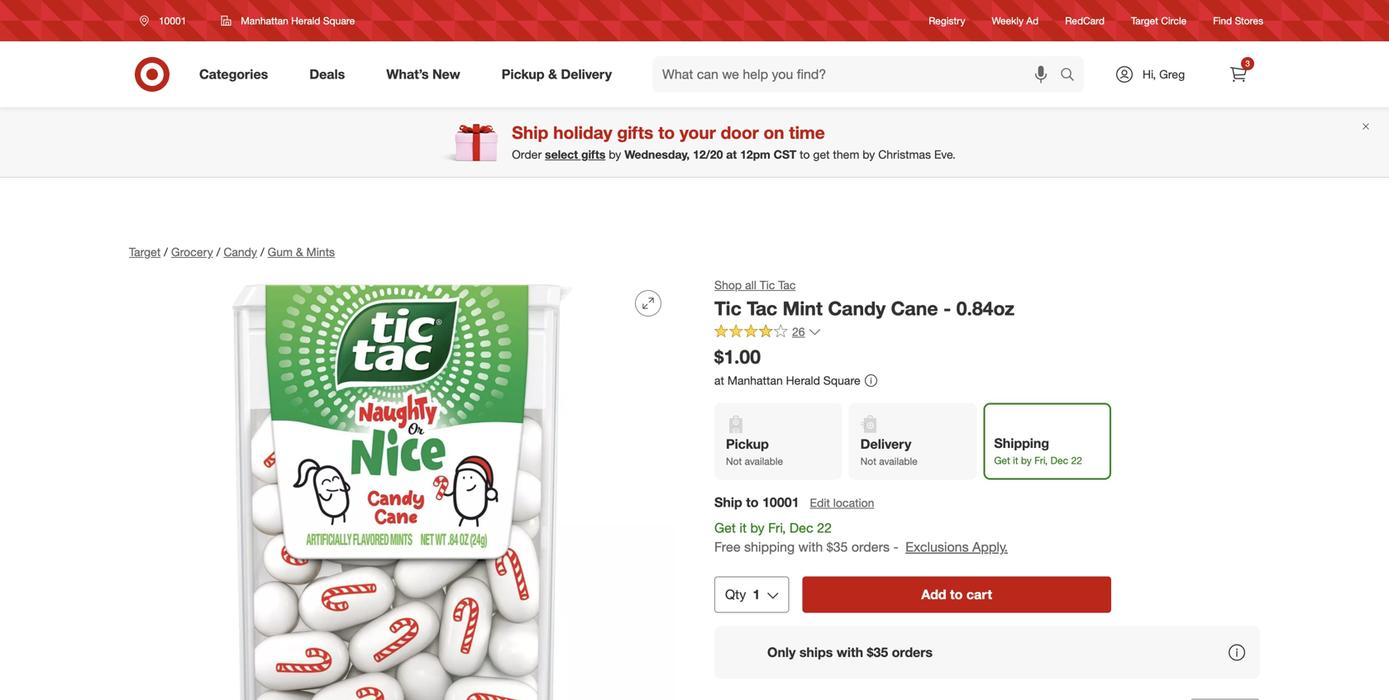 Task type: describe. For each thing, give the bounding box(es) containing it.
location
[[834, 496, 875, 510]]

to up 'shipping'
[[746, 495, 759, 511]]

grocery link
[[171, 245, 213, 259]]

registry link
[[929, 14, 966, 28]]

12/20
[[693, 147, 723, 162]]

registry
[[929, 14, 966, 27]]

it inside get it by fri, dec 22 free shipping with $35 orders - exclusions apply.
[[740, 520, 747, 536]]

1
[[753, 587, 760, 603]]

0 vertical spatial candy
[[224, 245, 257, 259]]

new
[[432, 66, 460, 82]]

pickup & delivery link
[[488, 56, 633, 93]]

get inside get it by fri, dec 22 free shipping with $35 orders - exclusions apply.
[[715, 520, 736, 536]]

time
[[789, 122, 825, 143]]

shipping get it by fri, dec 22
[[994, 435, 1082, 467]]

delivery not available
[[861, 436, 918, 468]]

edit
[[810, 496, 830, 510]]

1 horizontal spatial 10001
[[763, 495, 799, 511]]

select
[[545, 147, 578, 162]]

circle
[[1161, 14, 1187, 27]]

0.84oz
[[957, 297, 1015, 320]]

manhattan inside dropdown button
[[241, 14, 288, 27]]

by down holiday
[[609, 147, 621, 162]]

hi,
[[1143, 67, 1156, 81]]

ship for holiday
[[512, 122, 549, 143]]

3
[[1246, 58, 1250, 69]]

3 / from the left
[[260, 245, 264, 259]]

square inside dropdown button
[[323, 14, 355, 27]]

only ships with $35 orders button
[[715, 626, 1260, 679]]

pickup & delivery
[[502, 66, 612, 82]]

find
[[1213, 14, 1232, 27]]

search
[[1053, 68, 1093, 84]]

cane
[[891, 297, 938, 320]]

1 vertical spatial at
[[715, 374, 724, 388]]

add to cart button
[[802, 577, 1112, 613]]

1 vertical spatial manhattan
[[728, 374, 783, 388]]

0 horizontal spatial gifts
[[581, 147, 606, 162]]

candy inside shop all tic tac tic tac mint candy cane - 0.84oz
[[828, 297, 886, 320]]

26 link
[[715, 324, 822, 343]]

hi, greg
[[1143, 67, 1185, 81]]

- inside get it by fri, dec 22 free shipping with $35 orders - exclusions apply.
[[894, 539, 899, 555]]

search button
[[1053, 56, 1093, 96]]

mints
[[306, 245, 335, 259]]

fri, inside get it by fri, dec 22 free shipping with $35 orders - exclusions apply.
[[768, 520, 786, 536]]

eve.
[[934, 147, 956, 162]]

12pm
[[740, 147, 771, 162]]

to up wednesday, at the left top of the page
[[658, 122, 675, 143]]

order
[[512, 147, 542, 162]]

target link
[[129, 245, 161, 259]]

categories
[[199, 66, 268, 82]]

orders inside button
[[892, 645, 933, 661]]

at inside ship holiday gifts to your door on time order select gifts by wednesday, 12/20 at 12pm cst to get them by christmas eve.
[[726, 147, 737, 162]]

shipping
[[745, 539, 795, 555]]

by inside shipping get it by fri, dec 22
[[1021, 454, 1032, 467]]

grocery
[[171, 245, 213, 259]]

not for delivery
[[861, 455, 877, 468]]

dec inside shipping get it by fri, dec 22
[[1051, 454, 1069, 467]]

at manhattan herald square
[[715, 374, 861, 388]]

0 vertical spatial tic
[[760, 278, 775, 292]]

them
[[833, 147, 860, 162]]

delivery inside pickup & delivery link
[[561, 66, 612, 82]]

what's new link
[[372, 56, 481, 93]]

deals
[[310, 66, 345, 82]]

10001 button
[[129, 6, 204, 36]]

qty
[[725, 587, 746, 603]]

find stores link
[[1213, 14, 1264, 28]]

mint
[[783, 297, 823, 320]]

to inside button
[[950, 587, 963, 603]]

only
[[768, 645, 796, 661]]

0 horizontal spatial tic
[[715, 297, 742, 320]]

redcard link
[[1065, 14, 1105, 28]]

target for target circle
[[1132, 14, 1159, 27]]

get inside shipping get it by fri, dec 22
[[994, 454, 1011, 467]]

1 vertical spatial &
[[296, 245, 303, 259]]

greg
[[1160, 67, 1185, 81]]

by inside get it by fri, dec 22 free shipping with $35 orders - exclusions apply.
[[751, 520, 765, 536]]

ship for to
[[715, 495, 743, 511]]

shipping
[[994, 435, 1050, 452]]

$35 inside get it by fri, dec 22 free shipping with $35 orders - exclusions apply.
[[827, 539, 848, 555]]

1 / from the left
[[164, 245, 168, 259]]

on
[[764, 122, 784, 143]]

door
[[721, 122, 759, 143]]

add to cart
[[922, 587, 993, 603]]

target circle link
[[1132, 14, 1187, 28]]

stores
[[1235, 14, 1264, 27]]

cst
[[774, 147, 797, 162]]

weekly ad
[[992, 14, 1039, 27]]

candy link
[[224, 245, 257, 259]]



Task type: vqa. For each thing, say whether or not it's contained in the screenshot.
Spa & Massage link
no



Task type: locate. For each thing, give the bounding box(es) containing it.
with inside button
[[837, 645, 864, 661]]

it up free
[[740, 520, 747, 536]]

ship inside ship holiday gifts to your door on time order select gifts by wednesday, 12/20 at 12pm cst to get them by christmas eve.
[[512, 122, 549, 143]]

1 horizontal spatial not
[[861, 455, 877, 468]]

by down shipping at right bottom
[[1021, 454, 1032, 467]]

1 horizontal spatial ship
[[715, 495, 743, 511]]

0 horizontal spatial 22
[[817, 520, 832, 536]]

1 vertical spatial gifts
[[581, 147, 606, 162]]

to left get
[[800, 147, 810, 162]]

1 vertical spatial square
[[824, 374, 861, 388]]

candy right mint
[[828, 297, 886, 320]]

1 horizontal spatial fri,
[[1035, 454, 1048, 467]]

3 link
[[1221, 56, 1257, 93]]

ship to 10001
[[715, 495, 799, 511]]

herald up deals
[[291, 14, 320, 27]]

wednesday,
[[625, 147, 690, 162]]

0 vertical spatial &
[[548, 66, 557, 82]]

0 vertical spatial 10001
[[159, 14, 186, 27]]

ship up "order" at the top of the page
[[512, 122, 549, 143]]

pickup up ship to 10001
[[726, 436, 769, 452]]

1 vertical spatial dec
[[790, 520, 814, 536]]

fri, down shipping at right bottom
[[1035, 454, 1048, 467]]

1 horizontal spatial with
[[837, 645, 864, 661]]

0 vertical spatial dec
[[1051, 454, 1069, 467]]

0 horizontal spatial delivery
[[561, 66, 612, 82]]

only ships with $35 orders
[[768, 645, 933, 661]]

pickup for not
[[726, 436, 769, 452]]

/ right 'target' 'link'
[[164, 245, 168, 259]]

qty 1
[[725, 587, 760, 603]]

0 horizontal spatial fri,
[[768, 520, 786, 536]]

not for pickup
[[726, 455, 742, 468]]

1 vertical spatial herald
[[786, 374, 820, 388]]

available
[[745, 455, 783, 468], [879, 455, 918, 468]]

available inside 'delivery not available'
[[879, 455, 918, 468]]

exclusions
[[906, 539, 969, 555]]

1 horizontal spatial delivery
[[861, 436, 912, 452]]

target left 'grocery'
[[129, 245, 161, 259]]

manhattan herald square
[[241, 14, 355, 27]]

tac up mint
[[779, 278, 796, 292]]

not inside 'delivery not available'
[[861, 455, 877, 468]]

/
[[164, 245, 168, 259], [216, 245, 220, 259], [260, 245, 264, 259]]

0 vertical spatial it
[[1013, 454, 1019, 467]]

target for target / grocery / candy / gum & mints
[[129, 245, 161, 259]]

pickup for &
[[502, 66, 545, 82]]

gifts up wednesday, at the left top of the page
[[617, 122, 654, 143]]

0 horizontal spatial dec
[[790, 520, 814, 536]]

22 inside shipping get it by fri, dec 22
[[1071, 454, 1082, 467]]

get it by fri, dec 22 free shipping with $35 orders - exclusions apply.
[[715, 520, 1008, 555]]

& up holiday
[[548, 66, 557, 82]]

at down $1.00
[[715, 374, 724, 388]]

1 horizontal spatial tac
[[779, 278, 796, 292]]

10001 inside dropdown button
[[159, 14, 186, 27]]

orders down location
[[852, 539, 890, 555]]

0 horizontal spatial not
[[726, 455, 742, 468]]

0 horizontal spatial candy
[[224, 245, 257, 259]]

1 not from the left
[[726, 455, 742, 468]]

get
[[813, 147, 830, 162]]

tic down 'shop' at the right top of page
[[715, 297, 742, 320]]

to right add
[[950, 587, 963, 603]]

1 vertical spatial 10001
[[763, 495, 799, 511]]

1 vertical spatial delivery
[[861, 436, 912, 452]]

1 vertical spatial 22
[[817, 520, 832, 536]]

1 horizontal spatial square
[[824, 374, 861, 388]]

0 vertical spatial manhattan
[[241, 14, 288, 27]]

1 horizontal spatial available
[[879, 455, 918, 468]]

0 horizontal spatial target
[[129, 245, 161, 259]]

1 horizontal spatial pickup
[[726, 436, 769, 452]]

ship
[[512, 122, 549, 143], [715, 495, 743, 511]]

1 horizontal spatial 22
[[1071, 454, 1082, 467]]

gum & mints link
[[268, 245, 335, 259]]

What can we help you find? suggestions appear below search field
[[653, 56, 1064, 93]]

& right gum
[[296, 245, 303, 259]]

0 horizontal spatial at
[[715, 374, 724, 388]]

1 vertical spatial -
[[894, 539, 899, 555]]

1 available from the left
[[745, 455, 783, 468]]

0 vertical spatial pickup
[[502, 66, 545, 82]]

0 horizontal spatial $35
[[827, 539, 848, 555]]

herald inside dropdown button
[[291, 14, 320, 27]]

with right 'shipping'
[[799, 539, 823, 555]]

delivery up holiday
[[561, 66, 612, 82]]

ad
[[1027, 14, 1039, 27]]

with
[[799, 539, 823, 555], [837, 645, 864, 661]]

edit location button
[[809, 494, 875, 512]]

with inside get it by fri, dec 22 free shipping with $35 orders - exclusions apply.
[[799, 539, 823, 555]]

gifts down holiday
[[581, 147, 606, 162]]

0 horizontal spatial /
[[164, 245, 168, 259]]

candy left gum
[[224, 245, 257, 259]]

target / grocery / candy / gum & mints
[[129, 245, 335, 259]]

2 not from the left
[[861, 455, 877, 468]]

1 horizontal spatial manhattan
[[728, 374, 783, 388]]

gum
[[268, 245, 293, 259]]

1 horizontal spatial at
[[726, 147, 737, 162]]

1 vertical spatial $35
[[867, 645, 888, 661]]

1 vertical spatial it
[[740, 520, 747, 536]]

it down shipping at right bottom
[[1013, 454, 1019, 467]]

0 vertical spatial target
[[1132, 14, 1159, 27]]

$1.00
[[715, 346, 761, 369]]

get up free
[[715, 520, 736, 536]]

available inside pickup not available
[[745, 455, 783, 468]]

pickup right new
[[502, 66, 545, 82]]

at down door
[[726, 147, 737, 162]]

orders inside get it by fri, dec 22 free shipping with $35 orders - exclusions apply.
[[852, 539, 890, 555]]

0 vertical spatial tac
[[779, 278, 796, 292]]

tic
[[760, 278, 775, 292], [715, 297, 742, 320]]

cart
[[967, 587, 993, 603]]

available for delivery
[[879, 455, 918, 468]]

0 horizontal spatial ship
[[512, 122, 549, 143]]

by up 'shipping'
[[751, 520, 765, 536]]

tic tac mint candy cane - 0.84oz, 1 of 8 image
[[129, 277, 675, 701]]

0 horizontal spatial &
[[296, 245, 303, 259]]

dec inside get it by fri, dec 22 free shipping with $35 orders - exclusions apply.
[[790, 520, 814, 536]]

get down shipping at right bottom
[[994, 454, 1011, 467]]

pickup not available
[[726, 436, 783, 468]]

ship up free
[[715, 495, 743, 511]]

gifts
[[617, 122, 654, 143], [581, 147, 606, 162]]

edit location
[[810, 496, 875, 510]]

1 horizontal spatial -
[[944, 297, 951, 320]]

1 vertical spatial tac
[[747, 297, 778, 320]]

ships
[[800, 645, 833, 661]]

22 inside get it by fri, dec 22 free shipping with $35 orders - exclusions apply.
[[817, 520, 832, 536]]

find stores
[[1213, 14, 1264, 27]]

22
[[1071, 454, 1082, 467], [817, 520, 832, 536]]

0 vertical spatial fri,
[[1035, 454, 1048, 467]]

0 vertical spatial get
[[994, 454, 1011, 467]]

0 horizontal spatial -
[[894, 539, 899, 555]]

- right cane
[[944, 297, 951, 320]]

your
[[680, 122, 716, 143]]

manhattan
[[241, 14, 288, 27], [728, 374, 783, 388]]

1 vertical spatial fri,
[[768, 520, 786, 536]]

1 horizontal spatial candy
[[828, 297, 886, 320]]

shop
[[715, 278, 742, 292]]

exclusions apply. button
[[906, 538, 1008, 557]]

0 vertical spatial $35
[[827, 539, 848, 555]]

1 horizontal spatial /
[[216, 245, 220, 259]]

0 horizontal spatial available
[[745, 455, 783, 468]]

- inside shop all tic tac tic tac mint candy cane - 0.84oz
[[944, 297, 951, 320]]

1 horizontal spatial $35
[[867, 645, 888, 661]]

with right 'ships'
[[837, 645, 864, 661]]

apply.
[[973, 539, 1008, 555]]

fri, inside shipping get it by fri, dec 22
[[1035, 454, 1048, 467]]

1 vertical spatial orders
[[892, 645, 933, 661]]

not inside pickup not available
[[726, 455, 742, 468]]

/ left gum
[[260, 245, 264, 259]]

1 vertical spatial candy
[[828, 297, 886, 320]]

0 vertical spatial herald
[[291, 14, 320, 27]]

1 vertical spatial get
[[715, 520, 736, 536]]

pickup inside pickup not available
[[726, 436, 769, 452]]

1 horizontal spatial tic
[[760, 278, 775, 292]]

0 horizontal spatial it
[[740, 520, 747, 536]]

available for pickup
[[745, 455, 783, 468]]

orders down add
[[892, 645, 933, 661]]

delivery
[[561, 66, 612, 82], [861, 436, 912, 452]]

0 horizontal spatial herald
[[291, 14, 320, 27]]

1 vertical spatial ship
[[715, 495, 743, 511]]

1 horizontal spatial orders
[[892, 645, 933, 661]]

tac up 26 link
[[747, 297, 778, 320]]

$35
[[827, 539, 848, 555], [867, 645, 888, 661]]

2 / from the left
[[216, 245, 220, 259]]

add
[[922, 587, 947, 603]]

by
[[609, 147, 621, 162], [863, 147, 875, 162], [1021, 454, 1032, 467], [751, 520, 765, 536]]

candy
[[224, 245, 257, 259], [828, 297, 886, 320]]

0 vertical spatial -
[[944, 297, 951, 320]]

manhattan up categories link
[[241, 14, 288, 27]]

tac
[[779, 278, 796, 292], [747, 297, 778, 320]]

$35 inside button
[[867, 645, 888, 661]]

1 vertical spatial target
[[129, 245, 161, 259]]

shop all tic tac tic tac mint candy cane - 0.84oz
[[715, 278, 1015, 320]]

target
[[1132, 14, 1159, 27], [129, 245, 161, 259]]

dec
[[1051, 454, 1069, 467], [790, 520, 814, 536]]

1 vertical spatial tic
[[715, 297, 742, 320]]

/ left candy link
[[216, 245, 220, 259]]

1 vertical spatial with
[[837, 645, 864, 661]]

get
[[994, 454, 1011, 467], [715, 520, 736, 536]]

0 horizontal spatial orders
[[852, 539, 890, 555]]

square
[[323, 14, 355, 27], [824, 374, 861, 388]]

herald
[[291, 14, 320, 27], [786, 374, 820, 388]]

ship holiday gifts to your door on time order select gifts by wednesday, 12/20 at 12pm cst to get them by christmas eve.
[[512, 122, 956, 162]]

$35 right 'ships'
[[867, 645, 888, 661]]

herald down 26
[[786, 374, 820, 388]]

1 vertical spatial pickup
[[726, 436, 769, 452]]

0 vertical spatial at
[[726, 147, 737, 162]]

delivery inside 'delivery not available'
[[861, 436, 912, 452]]

delivery up location
[[861, 436, 912, 452]]

0 horizontal spatial get
[[715, 520, 736, 536]]

0 horizontal spatial with
[[799, 539, 823, 555]]

1 horizontal spatial target
[[1132, 14, 1159, 27]]

categories link
[[185, 56, 289, 93]]

not up ship to 10001
[[726, 455, 742, 468]]

2 available from the left
[[879, 455, 918, 468]]

0 horizontal spatial square
[[323, 14, 355, 27]]

1 horizontal spatial it
[[1013, 454, 1019, 467]]

fri, up 'shipping'
[[768, 520, 786, 536]]

deals link
[[295, 56, 366, 93]]

weekly
[[992, 14, 1024, 27]]

1 horizontal spatial gifts
[[617, 122, 654, 143]]

holiday
[[553, 122, 612, 143]]

&
[[548, 66, 557, 82], [296, 245, 303, 259]]

it inside shipping get it by fri, dec 22
[[1013, 454, 1019, 467]]

redcard
[[1065, 14, 1105, 27]]

tic right all
[[760, 278, 775, 292]]

0 horizontal spatial 10001
[[159, 14, 186, 27]]

manhattan herald square button
[[210, 6, 366, 36]]

0 vertical spatial square
[[323, 14, 355, 27]]

free
[[715, 539, 741, 555]]

christmas
[[879, 147, 931, 162]]

weekly ad link
[[992, 14, 1039, 28]]

0 vertical spatial ship
[[512, 122, 549, 143]]

2 horizontal spatial /
[[260, 245, 264, 259]]

at
[[726, 147, 737, 162], [715, 374, 724, 388]]

1 horizontal spatial &
[[548, 66, 557, 82]]

0 vertical spatial 22
[[1071, 454, 1082, 467]]

26
[[792, 325, 805, 339]]

0 horizontal spatial pickup
[[502, 66, 545, 82]]

fri,
[[1035, 454, 1048, 467], [768, 520, 786, 536]]

1 horizontal spatial dec
[[1051, 454, 1069, 467]]

10001
[[159, 14, 186, 27], [763, 495, 799, 511]]

$35 down edit location button
[[827, 539, 848, 555]]

1 horizontal spatial get
[[994, 454, 1011, 467]]

0 vertical spatial gifts
[[617, 122, 654, 143]]

all
[[745, 278, 757, 292]]

not up location
[[861, 455, 877, 468]]

1 horizontal spatial herald
[[786, 374, 820, 388]]

0 vertical spatial with
[[799, 539, 823, 555]]

what's
[[386, 66, 429, 82]]

what's new
[[386, 66, 460, 82]]

0 horizontal spatial tac
[[747, 297, 778, 320]]

0 vertical spatial delivery
[[561, 66, 612, 82]]

- left exclusions
[[894, 539, 899, 555]]

target circle
[[1132, 14, 1187, 27]]

manhattan down $1.00
[[728, 374, 783, 388]]

0 vertical spatial orders
[[852, 539, 890, 555]]

by right them
[[863, 147, 875, 162]]

0 horizontal spatial manhattan
[[241, 14, 288, 27]]

target left the circle
[[1132, 14, 1159, 27]]

to
[[658, 122, 675, 143], [800, 147, 810, 162], [746, 495, 759, 511], [950, 587, 963, 603]]



